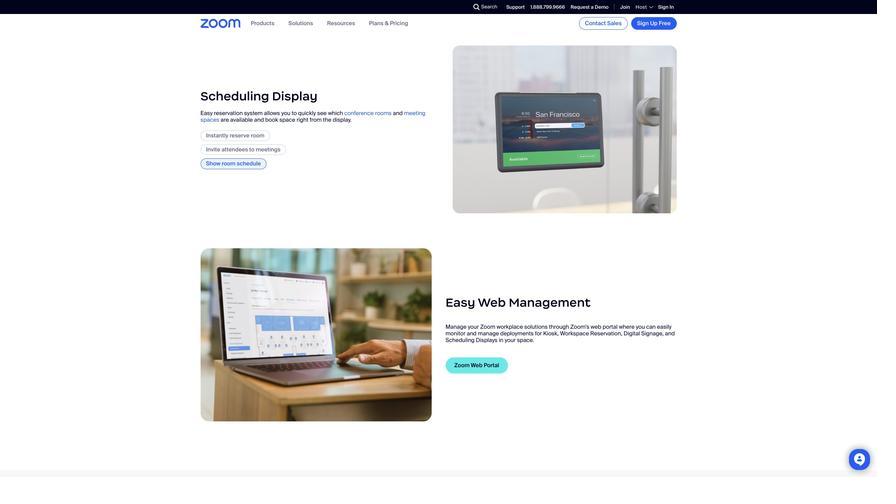 Task type: locate. For each thing, give the bounding box(es) containing it.
1 vertical spatial room
[[222, 160, 235, 167]]

join link
[[620, 4, 630, 10]]

invite attendees to meetings button
[[200, 145, 286, 155]]

attendees
[[222, 146, 248, 153]]

0 vertical spatial easy
[[200, 110, 213, 117]]

0 horizontal spatial room
[[222, 160, 235, 167]]

0 horizontal spatial sign
[[637, 20, 649, 27]]

zoom up displays on the right of page
[[480, 323, 495, 331]]

0 vertical spatial room
[[251, 132, 264, 139]]

sign left in
[[658, 4, 668, 10]]

1 vertical spatial your
[[505, 337, 516, 344]]

0 vertical spatial to
[[292, 110, 297, 117]]

portal
[[603, 323, 618, 331]]

easy
[[200, 110, 213, 117], [446, 295, 475, 311]]

schedule
[[237, 160, 261, 167]]

sign
[[658, 4, 668, 10], [637, 20, 649, 27]]

search image
[[473, 4, 480, 10]]

quickly
[[298, 110, 316, 117]]

1 horizontal spatial to
[[292, 110, 297, 117]]

scheduling up reservation
[[200, 89, 269, 104]]

you left the can
[[636, 323, 645, 331]]

contact sales link
[[579, 17, 628, 30]]

digital signage element
[[200, 0, 677, 17]]

zoom web portal link
[[446, 358, 508, 374]]

where
[[619, 323, 635, 331]]

scheduling down manage
[[446, 337, 475, 344]]

0 vertical spatial scheduling
[[200, 89, 269, 104]]

room up meetings
[[251, 132, 264, 139]]

0 horizontal spatial to
[[249, 146, 255, 153]]

to inside button
[[249, 146, 255, 153]]

easy inside scheduling display element
[[200, 110, 213, 117]]

0 vertical spatial sign
[[658, 4, 668, 10]]

room inside button
[[251, 132, 264, 139]]

1 horizontal spatial you
[[636, 323, 645, 331]]

0 vertical spatial you
[[281, 110, 290, 117]]

1 vertical spatial sign
[[637, 20, 649, 27]]

reservation,
[[590, 330, 622, 337]]

your
[[468, 323, 479, 331], [505, 337, 516, 344]]

reserve
[[230, 132, 249, 139]]

to left the quickly
[[292, 110, 297, 117]]

scheduling
[[200, 89, 269, 104], [446, 337, 475, 344]]

and right rooms
[[393, 110, 403, 117]]

monitor
[[446, 330, 465, 337]]

1 horizontal spatial scheduling
[[446, 337, 475, 344]]

1 vertical spatial to
[[249, 146, 255, 153]]

1 horizontal spatial your
[[505, 337, 516, 344]]

1 vertical spatial scheduling
[[446, 337, 475, 344]]

1 horizontal spatial easy
[[446, 295, 475, 311]]

plans
[[369, 20, 383, 27]]

host button
[[636, 4, 653, 10]]

easy web management
[[446, 295, 591, 311]]

web left 'portal'
[[471, 362, 482, 369]]

and
[[393, 110, 403, 117], [254, 116, 264, 124], [467, 330, 477, 337], [665, 330, 675, 337]]

invite attendees to meetings
[[206, 146, 280, 153]]

web inside 'zoom web portal' "link"
[[471, 362, 482, 369]]

1 vertical spatial easy
[[446, 295, 475, 311]]

web
[[478, 295, 506, 311], [471, 362, 482, 369]]

see
[[317, 110, 327, 117]]

0 horizontal spatial zoom
[[454, 362, 470, 369]]

space
[[279, 116, 295, 124]]

1.888.799.9666 link
[[530, 4, 565, 10]]

free
[[659, 20, 671, 27]]

easy for easy web management
[[446, 295, 475, 311]]

resources
[[327, 20, 355, 27]]

zoom
[[480, 323, 495, 331], [454, 362, 470, 369]]

sign in
[[658, 4, 674, 10]]

instantly reserve room
[[206, 132, 264, 139]]

manage
[[446, 323, 467, 331]]

reservation
[[214, 110, 243, 117]]

your right in
[[505, 337, 516, 344]]

through
[[549, 323, 569, 331]]

display.
[[333, 116, 351, 124]]

to
[[292, 110, 297, 117], [249, 146, 255, 153]]

room right show
[[222, 160, 235, 167]]

1 vertical spatial you
[[636, 323, 645, 331]]

0 horizontal spatial scheduling
[[200, 89, 269, 104]]

0 horizontal spatial easy
[[200, 110, 213, 117]]

1 horizontal spatial zoom
[[480, 323, 495, 331]]

easy left are
[[200, 110, 213, 117]]

1 horizontal spatial sign
[[658, 4, 668, 10]]

your right manage
[[468, 323, 479, 331]]

conference rooms link
[[344, 110, 392, 117]]

None search field
[[448, 1, 475, 13]]

room
[[251, 132, 264, 139], [222, 160, 235, 167]]

easy up manage
[[446, 295, 475, 311]]

0 vertical spatial zoom
[[480, 323, 495, 331]]

you
[[281, 110, 290, 117], [636, 323, 645, 331]]

zoom inside manage your zoom workplace solutions through zoom's web portal where you can easily monitor and manage deployments for kiosk, workspace reservation, digital signage, and scheduling displays in your space.
[[480, 323, 495, 331]]

and right signage,
[[665, 330, 675, 337]]

1.888.799.9666
[[530, 4, 565, 10]]

web up workplace
[[478, 295, 506, 311]]

system
[[244, 110, 263, 117]]

signage,
[[641, 330, 664, 337]]

contact sales
[[585, 20, 622, 27]]

0 vertical spatial web
[[478, 295, 506, 311]]

for
[[535, 330, 542, 337]]

0 vertical spatial your
[[468, 323, 479, 331]]

zoom's
[[570, 323, 589, 331]]

meeting
[[404, 110, 425, 117]]

1 vertical spatial web
[[471, 362, 482, 369]]

sales
[[607, 20, 622, 27]]

1 vertical spatial zoom
[[454, 362, 470, 369]]

you inside manage your zoom workplace solutions through zoom's web portal where you can easily monitor and manage deployments for kiosk, workspace reservation, digital signage, and scheduling displays in your space.
[[636, 323, 645, 331]]

meeting scheduler on an ipad image
[[453, 45, 677, 214]]

sign left up
[[637, 20, 649, 27]]

1 horizontal spatial room
[[251, 132, 264, 139]]

zoom left 'portal'
[[454, 362, 470, 369]]

zoom inside "link"
[[454, 362, 470, 369]]

0 horizontal spatial you
[[281, 110, 290, 117]]

scheduling display
[[200, 89, 317, 104]]

you right allows
[[281, 110, 290, 117]]

to up schedule
[[249, 146, 255, 153]]



Task type: describe. For each thing, give the bounding box(es) containing it.
products button
[[251, 20, 274, 27]]

scheduling display element
[[200, 45, 677, 214]]

scheduling inside manage your zoom workplace solutions through zoom's web portal where you can easily monitor and manage deployments for kiosk, workspace reservation, digital signage, and scheduling displays in your space.
[[446, 337, 475, 344]]

manage
[[478, 330, 499, 337]]

plans & pricing
[[369, 20, 408, 27]]

join
[[620, 4, 630, 10]]

sign in link
[[658, 4, 674, 10]]

search
[[481, 4, 497, 10]]

easy for easy reservation system allows you to quickly see which conference rooms and
[[200, 110, 213, 117]]

displays
[[476, 337, 498, 344]]

and left book
[[254, 116, 264, 124]]

conference
[[344, 110, 374, 117]]

spaces
[[200, 116, 219, 124]]

in
[[670, 4, 674, 10]]

deployments
[[500, 330, 534, 337]]

web for easy
[[478, 295, 506, 311]]

meetings
[[256, 146, 280, 153]]

0 horizontal spatial your
[[468, 323, 479, 331]]

request
[[571, 4, 590, 10]]

in
[[499, 337, 503, 344]]

and right monitor
[[467, 330, 477, 337]]

workplace
[[497, 323, 523, 331]]

management
[[509, 295, 591, 311]]

the
[[323, 116, 331, 124]]

web for zoom
[[471, 362, 482, 369]]

search image
[[473, 4, 480, 10]]

solutions
[[288, 20, 313, 27]]

solutions button
[[288, 20, 313, 27]]

zoom web portal
[[454, 362, 499, 369]]

host
[[636, 4, 647, 10]]

man reviewing floor plans on computer image
[[200, 249, 432, 422]]

available
[[230, 116, 253, 124]]

easily
[[657, 323, 672, 331]]

&
[[385, 20, 389, 27]]

right
[[297, 116, 308, 124]]

portal
[[484, 362, 499, 369]]

space.
[[517, 337, 534, 344]]

sign for sign up free
[[637, 20, 649, 27]]

room inside button
[[222, 160, 235, 167]]

plans & pricing link
[[369, 20, 408, 27]]

request a demo
[[571, 4, 609, 10]]

instantly reserve room button
[[200, 130, 270, 141]]

can
[[646, 323, 656, 331]]

show room schedule
[[206, 160, 261, 167]]

invite
[[206, 146, 220, 153]]

workspace
[[560, 330, 589, 337]]

book
[[265, 116, 278, 124]]

demo
[[595, 4, 609, 10]]

easy reservation system allows you to quickly see which conference rooms and
[[200, 110, 404, 117]]

support
[[506, 4, 525, 10]]

are available and book space right from the display.
[[219, 116, 351, 124]]

allows
[[264, 110, 280, 117]]

request a demo link
[[571, 4, 609, 10]]

are
[[221, 116, 229, 124]]

manage your zoom workplace solutions through zoom's web portal where you can easily monitor and manage deployments for kiosk, workspace reservation, digital signage, and scheduling displays in your space.
[[446, 323, 675, 344]]

a
[[591, 4, 594, 10]]

zoom logo image
[[200, 19, 240, 28]]

instantly
[[206, 132, 228, 139]]

digital
[[624, 330, 640, 337]]

show room schedule button
[[200, 159, 266, 169]]

solutions
[[524, 323, 548, 331]]

support link
[[506, 4, 525, 10]]

web
[[591, 323, 601, 331]]

meeting spaces
[[200, 110, 425, 124]]

from
[[310, 116, 322, 124]]

meeting spaces link
[[200, 110, 425, 124]]

products
[[251, 20, 274, 27]]

kiosk,
[[543, 330, 559, 337]]

sign up free link
[[631, 17, 677, 30]]

display
[[272, 89, 317, 104]]

pricing
[[390, 20, 408, 27]]

which
[[328, 110, 343, 117]]

resources button
[[327, 20, 355, 27]]

show
[[206, 160, 220, 167]]

sign for sign in
[[658, 4, 668, 10]]

you inside scheduling display element
[[281, 110, 290, 117]]

sign up free
[[637, 20, 671, 27]]

rooms
[[375, 110, 392, 117]]

up
[[650, 20, 658, 27]]

contact
[[585, 20, 606, 27]]



Task type: vqa. For each thing, say whether or not it's contained in the screenshot.
SIDE
no



